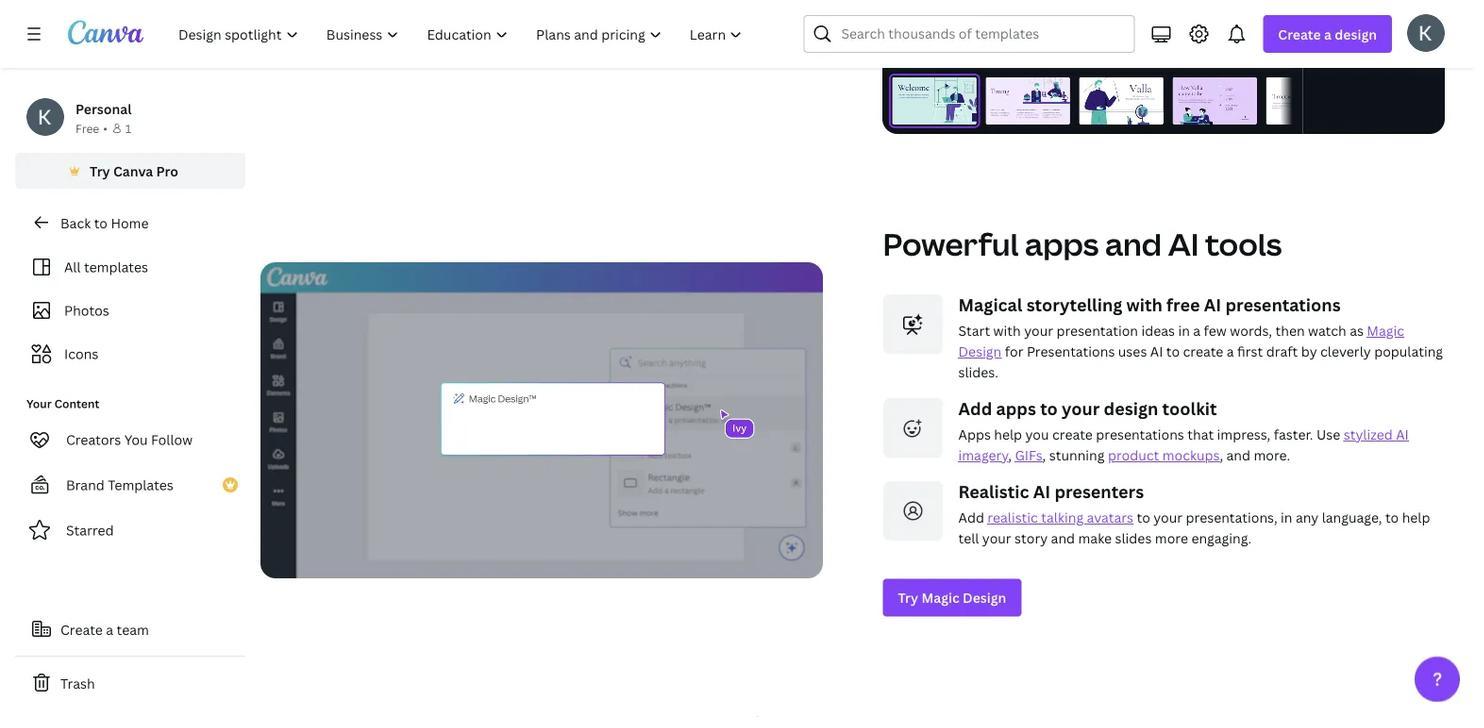 Task type: vqa. For each thing, say whether or not it's contained in the screenshot.
Presentations on the right of page
yes



Task type: describe. For each thing, give the bounding box(es) containing it.
realistic
[[959, 480, 1029, 503]]

impress,
[[1217, 426, 1271, 444]]

content
[[54, 396, 99, 412]]

icons link
[[26, 336, 234, 372]]

watch
[[1308, 322, 1347, 340]]

create a team button
[[15, 611, 245, 649]]

gifs link
[[1015, 446, 1043, 464]]

personal
[[76, 100, 132, 118]]

2 horizontal spatial and
[[1227, 446, 1251, 464]]

to up slides
[[1137, 509, 1151, 527]]

team
[[117, 621, 149, 639]]

canva
[[113, 162, 153, 180]]

1 vertical spatial with
[[994, 322, 1021, 340]]

ai inside for presentations uses ai to create a first draft by cleverly populating slides.
[[1151, 343, 1163, 360]]

apps for powerful
[[1025, 223, 1099, 264]]

add realistic talking avatars
[[959, 509, 1134, 527]]

add apps to your design toolkit
[[959, 397, 1217, 420]]

then
[[1276, 322, 1305, 340]]

make
[[1079, 529, 1112, 547]]

back
[[60, 214, 91, 232]]

ai up few
[[1204, 293, 1222, 317]]

create a presentation
[[276, 20, 415, 38]]

apps for add
[[996, 397, 1036, 420]]

imagery
[[959, 446, 1008, 464]]

starred link
[[15, 512, 245, 549]]

to right language,
[[1386, 509, 1399, 527]]

brand templates link
[[15, 466, 245, 504]]

product mockups link
[[1108, 446, 1220, 464]]

storytelling
[[1027, 293, 1123, 317]]

•
[[103, 120, 108, 136]]

top level navigation element
[[166, 15, 758, 53]]

for
[[1005, 343, 1024, 360]]

pro
[[156, 162, 178, 180]]

draft
[[1267, 343, 1298, 360]]

home
[[111, 214, 149, 232]]

talking
[[1042, 509, 1084, 527]]

ai up add realistic talking avatars
[[1033, 480, 1051, 503]]

0 horizontal spatial presentations
[[1096, 426, 1185, 444]]

powerful
[[883, 223, 1019, 264]]

1
[[125, 120, 131, 136]]

0 vertical spatial with
[[1127, 293, 1163, 317]]

story
[[1015, 529, 1048, 547]]

populating
[[1375, 343, 1443, 360]]

follow
[[151, 431, 193, 449]]

gifs
[[1015, 446, 1043, 464]]

0 vertical spatial presentations
[[1226, 293, 1341, 317]]

words,
[[1230, 322, 1273, 340]]

0 horizontal spatial help
[[994, 426, 1022, 444]]

presentations,
[[1186, 509, 1278, 527]]

icons
[[64, 345, 98, 363]]

help inside to your presentations, in any language, to help tell your story and make slides more engaging.
[[1402, 509, 1431, 527]]

powerful apps and ai tools
[[883, 223, 1282, 264]]

ai left tools
[[1168, 223, 1199, 264]]

trash
[[60, 675, 95, 692]]

back to home
[[60, 214, 149, 232]]

engaging.
[[1192, 529, 1252, 547]]

all templates link
[[26, 249, 234, 285]]

stylized ai imagery
[[959, 426, 1409, 464]]

add apps to your design toolkit image
[[883, 398, 944, 458]]

all
[[64, 258, 81, 276]]

mockups
[[1163, 446, 1220, 464]]

more
[[1155, 529, 1188, 547]]

a for design
[[1325, 25, 1332, 43]]

try magic design
[[898, 589, 1007, 607]]

1 vertical spatial create
[[1053, 426, 1093, 444]]

all templates
[[64, 258, 148, 276]]

realistic talking avatars link
[[988, 509, 1134, 527]]

realistic
[[988, 509, 1038, 527]]

free
[[1167, 293, 1200, 317]]

creators
[[66, 431, 121, 449]]

start with your presentation ideas in a few words, then watch as
[[959, 322, 1367, 340]]

product
[[1108, 446, 1160, 464]]

brand
[[66, 476, 105, 494]]

back to home link
[[15, 204, 245, 242]]

try for try canva pro
[[90, 162, 110, 180]]

any
[[1296, 509, 1319, 527]]

ideas
[[1142, 322, 1175, 340]]

magical storytelling with free ai presentations
[[959, 293, 1341, 317]]

add for add apps to your design toolkit
[[959, 397, 992, 420]]

faster.
[[1274, 426, 1314, 444]]

templates
[[108, 476, 173, 494]]

magic design
[[959, 322, 1405, 360]]

magic design link
[[959, 322, 1405, 360]]

magical
[[959, 293, 1023, 317]]

magical storytelling with free ai presentations image
[[883, 294, 944, 354]]



Task type: locate. For each thing, give the bounding box(es) containing it.
presentations up product
[[1096, 426, 1185, 444]]

cleverly
[[1321, 343, 1371, 360]]

apps
[[959, 426, 991, 444]]

0 horizontal spatial ,
[[1008, 446, 1012, 464]]

magic inside magic design
[[1367, 322, 1405, 340]]

try left 'canva' in the top of the page
[[90, 162, 110, 180]]

ai down ideas
[[1151, 343, 1163, 360]]

create inside for presentations uses ai to create a first draft by cleverly populating slides.
[[1183, 343, 1224, 360]]

magic down tell
[[922, 589, 960, 607]]

0 vertical spatial add
[[959, 397, 992, 420]]

0 horizontal spatial magic
[[922, 589, 960, 607]]

free •
[[76, 120, 108, 136]]

create a design
[[1279, 25, 1377, 43]]

in down free
[[1179, 322, 1190, 340]]

2 , from the left
[[1043, 446, 1046, 464]]

1 , from the left
[[1008, 446, 1012, 464]]

1 horizontal spatial magic
[[1367, 322, 1405, 340]]

0 vertical spatial help
[[994, 426, 1022, 444]]

0 horizontal spatial create
[[60, 621, 103, 639]]

start
[[959, 322, 990, 340]]

create for create a team
[[60, 621, 103, 639]]

for presentations uses ai to create a first draft by cleverly populating slides.
[[959, 343, 1443, 381]]

1 vertical spatial presentations
[[1096, 426, 1185, 444]]

presentations
[[1027, 343, 1115, 360]]

presentations up 'then'
[[1226, 293, 1341, 317]]

1 horizontal spatial and
[[1105, 223, 1162, 264]]

create inside button
[[60, 621, 103, 639]]

your down realistic
[[983, 529, 1012, 547]]

0 vertical spatial apps
[[1025, 223, 1099, 264]]

0 vertical spatial try
[[90, 162, 110, 180]]

1 horizontal spatial in
[[1281, 509, 1293, 527]]

0 vertical spatial create
[[1183, 343, 1224, 360]]

your up presentations
[[1024, 322, 1054, 340]]

1 add from the top
[[959, 397, 992, 420]]

creators you follow
[[66, 431, 193, 449]]

create a design button
[[1263, 15, 1392, 53]]

0 vertical spatial in
[[1179, 322, 1190, 340]]

1 horizontal spatial ,
[[1043, 446, 1046, 464]]

uses
[[1118, 343, 1147, 360]]

help left you
[[994, 426, 1022, 444]]

0 horizontal spatial with
[[994, 322, 1021, 340]]

brand templates
[[66, 476, 173, 494]]

by
[[1302, 343, 1317, 360]]

add
[[959, 397, 992, 420], [959, 509, 985, 527]]

1 horizontal spatial with
[[1127, 293, 1163, 317]]

1 horizontal spatial presentations
[[1226, 293, 1341, 317]]

and down impress,
[[1227, 446, 1251, 464]]

1 vertical spatial in
[[1281, 509, 1293, 527]]

free
[[76, 120, 99, 136]]

ai right stylized
[[1396, 426, 1409, 444]]

a
[[322, 20, 329, 38], [1325, 25, 1332, 43], [1194, 322, 1201, 340], [1227, 343, 1234, 360], [106, 621, 113, 639]]

design down tell
[[963, 589, 1007, 607]]

realistic ai presenters
[[959, 480, 1144, 503]]

your content
[[26, 396, 99, 412]]

toolkit
[[1163, 397, 1217, 420]]

, down you
[[1043, 446, 1046, 464]]

more.
[[1254, 446, 1291, 464]]

1 vertical spatial add
[[959, 509, 985, 527]]

presentation
[[332, 20, 415, 38], [1057, 322, 1139, 340]]

0 vertical spatial presentation
[[332, 20, 415, 38]]

try canva pro
[[90, 162, 178, 180]]

0 vertical spatial magic
[[1367, 322, 1405, 340]]

1 vertical spatial design
[[963, 589, 1007, 607]]

creators you follow link
[[15, 421, 245, 459]]

0 horizontal spatial design
[[1104, 397, 1159, 420]]

0 horizontal spatial in
[[1179, 322, 1190, 340]]

you
[[1026, 426, 1049, 444]]

1 vertical spatial magic
[[922, 589, 960, 607]]

a inside for presentations uses ai to create a first draft by cleverly populating slides.
[[1227, 343, 1234, 360]]

2 horizontal spatial create
[[1279, 25, 1321, 43]]

design inside create a design dropdown button
[[1335, 25, 1377, 43]]

1 horizontal spatial try
[[898, 589, 919, 607]]

stylized
[[1344, 426, 1393, 444]]

first
[[1238, 343, 1263, 360]]

1 horizontal spatial design
[[1335, 25, 1377, 43]]

slides.
[[959, 363, 999, 381]]

None search field
[[804, 15, 1135, 53]]

add for add realistic talking avatars
[[959, 509, 985, 527]]

magic inside try magic design link
[[922, 589, 960, 607]]

add up the apps
[[959, 397, 992, 420]]

stylized ai imagery link
[[959, 426, 1409, 464]]

apps help you create presentations that impress, faster. use
[[959, 426, 1344, 444]]

0 horizontal spatial and
[[1051, 529, 1075, 547]]

you
[[124, 431, 148, 449]]

language,
[[1322, 509, 1382, 527]]

1 horizontal spatial help
[[1402, 509, 1431, 527]]

, left gifs
[[1008, 446, 1012, 464]]

to your presentations, in any language, to help tell your story and make slides more engaging.
[[959, 509, 1431, 547]]

avatars
[[1087, 509, 1134, 527]]

1 horizontal spatial create
[[276, 20, 318, 38]]

2 add from the top
[[959, 509, 985, 527]]

templates
[[84, 258, 148, 276]]

Search search field
[[842, 16, 1123, 52]]

add up tell
[[959, 509, 985, 527]]

magic right as
[[1367, 322, 1405, 340]]

a inside button
[[106, 621, 113, 639]]

1 horizontal spatial presentation
[[1057, 322, 1139, 340]]

in inside to your presentations, in any language, to help tell your story and make slides more engaging.
[[1281, 509, 1293, 527]]

a inside dropdown button
[[1325, 25, 1332, 43]]

create for create a presentation
[[276, 20, 318, 38]]

create
[[1183, 343, 1224, 360], [1053, 426, 1093, 444]]

0 vertical spatial design
[[959, 343, 1002, 360]]

create down few
[[1183, 343, 1224, 360]]

magic
[[1367, 322, 1405, 340], [922, 589, 960, 607]]

create inside dropdown button
[[1279, 25, 1321, 43]]

try down realistic ai presenters image
[[898, 589, 919, 607]]

to inside for presentations uses ai to create a first draft by cleverly populating slides.
[[1167, 343, 1180, 360]]

and inside to your presentations, in any language, to help tell your story and make slides more engaging.
[[1051, 529, 1075, 547]]

photos link
[[26, 293, 234, 329]]

your up stunning
[[1062, 397, 1100, 420]]

try canva pro button
[[15, 153, 245, 189]]

to right back at the top left of page
[[94, 214, 108, 232]]

2 horizontal spatial ,
[[1220, 446, 1224, 464]]

to up you
[[1040, 397, 1058, 420]]

in left any
[[1281, 509, 1293, 527]]

1 vertical spatial help
[[1402, 509, 1431, 527]]

0 vertical spatial design
[[1335, 25, 1377, 43]]

and down talking
[[1051, 529, 1075, 547]]

use
[[1317, 426, 1341, 444]]

1 vertical spatial presentation
[[1057, 322, 1139, 340]]

a for presentation
[[322, 20, 329, 38]]

0 vertical spatial and
[[1105, 223, 1162, 264]]

try
[[90, 162, 110, 180], [898, 589, 919, 607]]

stunning
[[1049, 446, 1105, 464]]

that
[[1188, 426, 1214, 444]]

1 vertical spatial and
[[1227, 446, 1251, 464]]

1 vertical spatial try
[[898, 589, 919, 607]]

design
[[959, 343, 1002, 360], [963, 589, 1007, 607]]

tell
[[959, 529, 979, 547]]

to down start with your presentation ideas in a few words, then watch as
[[1167, 343, 1180, 360]]

1 vertical spatial apps
[[996, 397, 1036, 420]]

, gifs , stunning product mockups , and more.
[[1008, 446, 1294, 464]]

with up ideas
[[1127, 293, 1163, 317]]

a for team
[[106, 621, 113, 639]]

2 vertical spatial and
[[1051, 529, 1075, 547]]

3 , from the left
[[1220, 446, 1224, 464]]

try magic design link
[[883, 579, 1022, 617]]

create a presentation link
[[261, 10, 430, 48]]

create up stunning
[[1053, 426, 1093, 444]]

kendall parks image
[[1408, 14, 1445, 52]]

and
[[1105, 223, 1162, 264], [1227, 446, 1251, 464], [1051, 529, 1075, 547]]

design left 'kendall parks' image
[[1335, 25, 1377, 43]]

with up for
[[994, 322, 1021, 340]]

presentations
[[1226, 293, 1341, 317], [1096, 426, 1185, 444]]

apps up you
[[996, 397, 1036, 420]]

to
[[94, 214, 108, 232], [1167, 343, 1180, 360], [1040, 397, 1058, 420], [1137, 509, 1151, 527], [1386, 509, 1399, 527]]

0 horizontal spatial create
[[1053, 426, 1093, 444]]

and up magical storytelling with free ai presentations
[[1105, 223, 1162, 264]]

apps up storytelling
[[1025, 223, 1099, 264]]

help right language,
[[1402, 509, 1431, 527]]

try for try magic design
[[898, 589, 919, 607]]

in
[[1179, 322, 1190, 340], [1281, 509, 1293, 527]]

your
[[1024, 322, 1054, 340], [1062, 397, 1100, 420], [1154, 509, 1183, 527], [983, 529, 1012, 547]]

0 horizontal spatial presentation
[[332, 20, 415, 38]]

slides
[[1115, 529, 1152, 547]]

as
[[1350, 322, 1364, 340]]

, down impress,
[[1220, 446, 1224, 464]]

create for create a design
[[1279, 25, 1321, 43]]

help
[[994, 426, 1022, 444], [1402, 509, 1431, 527]]

ai inside stylized ai imagery
[[1396, 426, 1409, 444]]

0 horizontal spatial try
[[90, 162, 110, 180]]

1 vertical spatial design
[[1104, 397, 1159, 420]]

with
[[1127, 293, 1163, 317], [994, 322, 1021, 340]]

,
[[1008, 446, 1012, 464], [1043, 446, 1046, 464], [1220, 446, 1224, 464]]

design inside magic design
[[959, 343, 1002, 360]]

try inside button
[[90, 162, 110, 180]]

presenters
[[1055, 480, 1144, 503]]

your up more in the bottom of the page
[[1154, 509, 1183, 527]]

design up slides.
[[959, 343, 1002, 360]]

realistic ai presenters image
[[883, 481, 944, 541]]

design up apps help you create presentations that impress, faster. use
[[1104, 397, 1159, 420]]

trash link
[[15, 665, 245, 702]]

photos
[[64, 302, 109, 320]]

starred
[[66, 522, 114, 540]]

1 horizontal spatial create
[[1183, 343, 1224, 360]]



